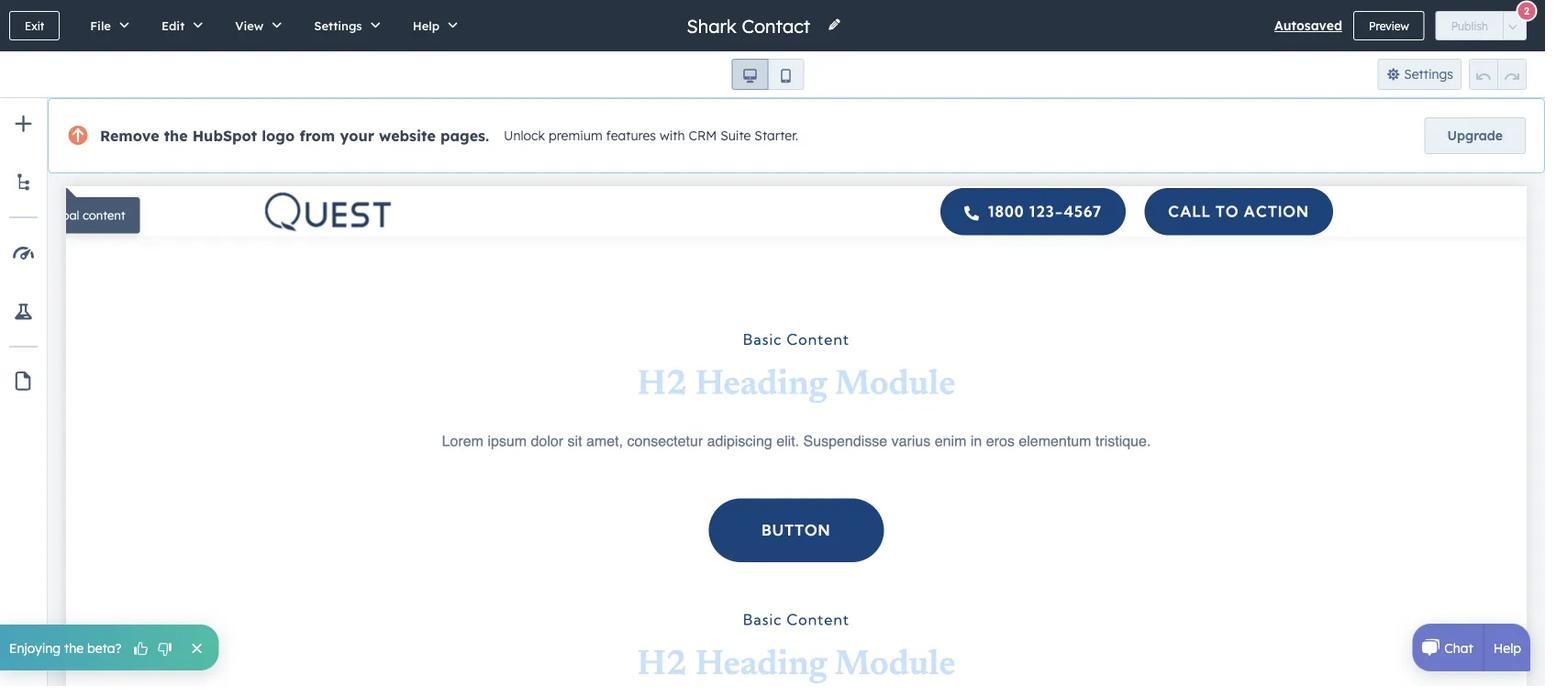 Task type: vqa. For each thing, say whether or not it's contained in the screenshot.
1 button
no



Task type: locate. For each thing, give the bounding box(es) containing it.
settings button
[[295, 0, 394, 51], [1379, 59, 1462, 90]]

the for enjoying
[[64, 640, 84, 656]]

publish
[[1452, 19, 1489, 33]]

help
[[413, 18, 440, 33], [1494, 640, 1522, 656]]

0 vertical spatial the
[[164, 127, 188, 145]]

enjoying the beta? button
[[0, 625, 219, 671]]

None field
[[685, 13, 817, 38]]

unlock premium features with crm suite starter.
[[504, 128, 799, 144]]

view
[[235, 18, 264, 33]]

settings down preview
[[1405, 66, 1454, 82]]

1 vertical spatial help
[[1494, 640, 1522, 656]]

the right remove
[[164, 127, 188, 145]]

1 vertical spatial the
[[64, 640, 84, 656]]

preview
[[1370, 19, 1410, 33]]

from
[[300, 127, 335, 145]]

1 horizontal spatial group
[[1470, 59, 1528, 90]]

0 horizontal spatial settings
[[314, 18, 362, 33]]

upgrade link
[[1425, 118, 1527, 154]]

0 vertical spatial settings button
[[295, 0, 394, 51]]

the inside button
[[64, 640, 84, 656]]

group up starter.
[[732, 59, 805, 90]]

0 horizontal spatial help
[[413, 18, 440, 33]]

the for remove
[[164, 127, 188, 145]]

settings right "view" button at the top of page
[[314, 18, 362, 33]]

edit
[[162, 18, 185, 33]]

the left beta?
[[64, 640, 84, 656]]

1 horizontal spatial settings
[[1405, 66, 1454, 82]]

enjoying the beta?
[[9, 640, 122, 656]]

help inside button
[[413, 18, 440, 33]]

thumbsdown image
[[157, 642, 173, 658]]

file button
[[71, 0, 142, 51]]

1 vertical spatial settings button
[[1379, 59, 1462, 90]]

1 horizontal spatial settings button
[[1379, 59, 1462, 90]]

help button
[[394, 0, 471, 51]]

1 horizontal spatial the
[[164, 127, 188, 145]]

chat
[[1445, 640, 1474, 656]]

autosaved button
[[1275, 15, 1343, 37]]

0 horizontal spatial group
[[732, 59, 805, 90]]

0 horizontal spatial the
[[64, 640, 84, 656]]

features
[[606, 128, 656, 144]]

group down publish group
[[1470, 59, 1528, 90]]

logo
[[262, 127, 295, 145]]

remove the hubspot logo from your website pages.
[[100, 127, 489, 145]]

0 vertical spatial help
[[413, 18, 440, 33]]

upgrade
[[1448, 128, 1504, 144]]

group
[[732, 59, 805, 90], [1470, 59, 1528, 90]]

0 horizontal spatial settings button
[[295, 0, 394, 51]]

the
[[164, 127, 188, 145], [64, 640, 84, 656]]

hubspot
[[192, 127, 257, 145]]

exit link
[[9, 11, 60, 40]]

settings
[[314, 18, 362, 33], [1405, 66, 1454, 82]]



Task type: describe. For each thing, give the bounding box(es) containing it.
0 vertical spatial settings
[[314, 18, 362, 33]]

beta?
[[87, 640, 122, 656]]

your
[[340, 127, 374, 145]]

starter.
[[755, 128, 799, 144]]

remove
[[100, 127, 159, 145]]

preview button
[[1354, 11, 1425, 40]]

premium
[[549, 128, 603, 144]]

website
[[379, 127, 436, 145]]

file
[[90, 18, 111, 33]]

1 vertical spatial settings
[[1405, 66, 1454, 82]]

with
[[660, 128, 685, 144]]

pages.
[[441, 127, 489, 145]]

unlock
[[504, 128, 545, 144]]

view button
[[216, 0, 295, 51]]

edit button
[[142, 0, 216, 51]]

autosaved
[[1275, 17, 1343, 34]]

thumbsup image
[[133, 642, 149, 658]]

publish button
[[1436, 11, 1505, 40]]

2 group from the left
[[1470, 59, 1528, 90]]

suite
[[721, 128, 751, 144]]

publish group
[[1436, 11, 1528, 40]]

exit
[[25, 19, 44, 33]]

2
[[1525, 5, 1530, 17]]

1 horizontal spatial help
[[1494, 640, 1522, 656]]

crm
[[689, 128, 717, 144]]

enjoying
[[9, 640, 61, 656]]

1 group from the left
[[732, 59, 805, 90]]



